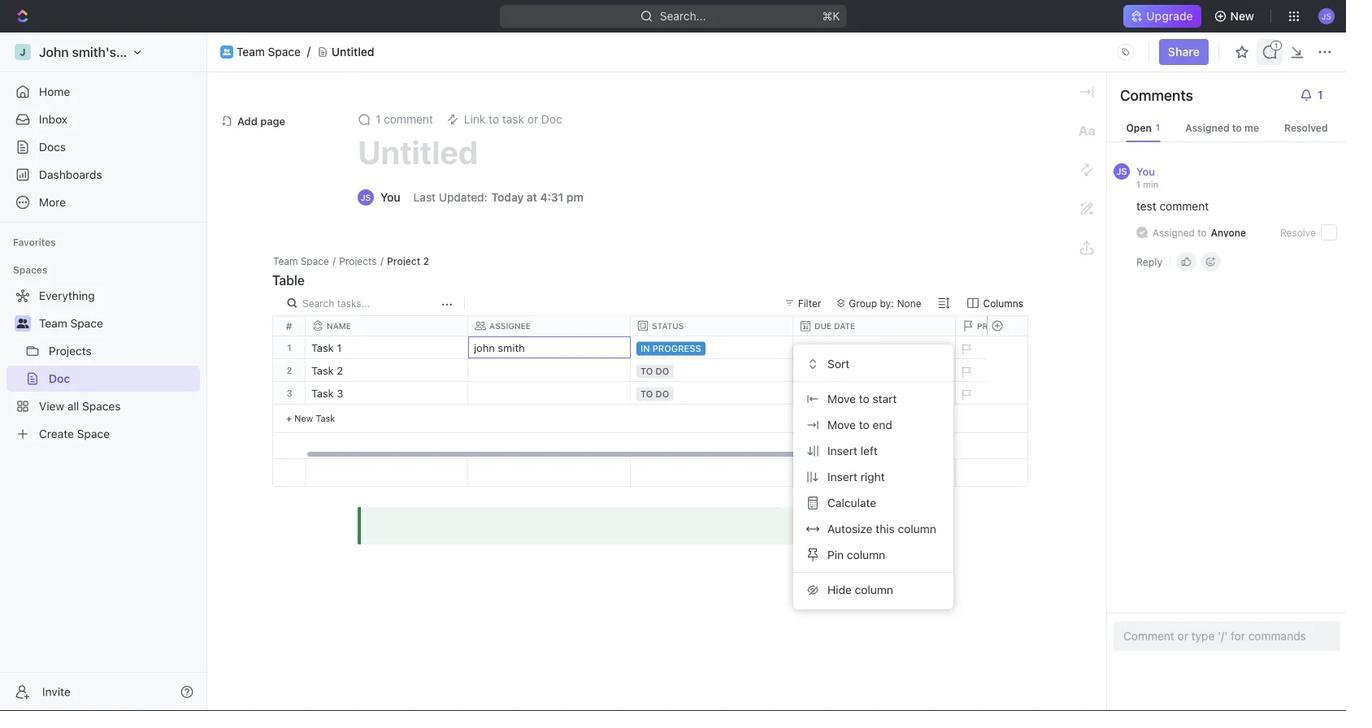 Task type: describe. For each thing, give the bounding box(es) containing it.
in progress
[[641, 344, 702, 354]]

press space to select this row. row containing 1
[[273, 337, 306, 359]]

team space for user group image
[[39, 317, 103, 330]]

resolve
[[1281, 227, 1317, 238]]

new for new
[[1231, 9, 1255, 23]]

4:31
[[540, 191, 564, 204]]

assigned for assigned to
[[1153, 227, 1195, 238]]

space inside team space / projects / project 2 table
[[301, 255, 329, 267]]

set priority element for 2
[[954, 360, 978, 385]]

insert left button
[[800, 438, 947, 464]]

end
[[873, 418, 893, 432]]

insert for insert right
[[828, 470, 858, 484]]

search tasks...
[[303, 298, 370, 309]]

start
[[873, 392, 897, 406]]

user group image
[[223, 49, 231, 55]]

page
[[260, 115, 285, 127]]

new button
[[1208, 3, 1265, 29]]

js
[[1117, 166, 1128, 177]]

pin
[[828, 548, 844, 562]]

task for task 2
[[311, 365, 334, 377]]

Search tasks... text field
[[303, 292, 438, 315]]

2 / from the left
[[381, 255, 384, 267]]

sidebar navigation
[[0, 33, 207, 712]]

1 2 3
[[287, 342, 292, 398]]

row group containing task 1
[[306, 337, 1119, 459]]

you
[[1137, 165, 1156, 177]]

spaces
[[13, 264, 47, 276]]

share
[[1169, 45, 1200, 59]]

space for user group icon
[[268, 45, 301, 59]]

last
[[414, 191, 436, 204]]

projects
[[339, 255, 377, 267]]

2 inside team space / projects / project 2 table
[[423, 255, 429, 267]]

column for pin column
[[847, 548, 886, 562]]

task down task 3
[[316, 413, 335, 424]]

comment for 1 comment
[[384, 113, 433, 126]]

1 inside press space to select this row. row
[[337, 342, 342, 354]]

inbox link
[[7, 107, 200, 133]]

due date button
[[794, 321, 956, 332]]

set priority element for 1
[[954, 337, 978, 362]]

to for assigned to
[[1198, 227, 1207, 238]]

to do cell for task 2
[[631, 359, 794, 381]]

comments
[[1121, 86, 1194, 104]]

set priority image for 3
[[954, 383, 978, 407]]

add
[[237, 115, 258, 127]]

smith
[[498, 342, 525, 354]]

comment for test comment
[[1160, 200, 1209, 213]]

column for hide column
[[855, 583, 894, 597]]

1 vertical spatial untitled
[[358, 133, 478, 171]]

to for assigned to me
[[1233, 122, 1243, 133]]

1 comment
[[376, 113, 433, 126]]

task 3
[[311, 388, 343, 400]]

insert left
[[828, 444, 878, 458]]

to for move to end
[[859, 418, 870, 432]]

sort button
[[800, 351, 947, 377]]

min
[[1144, 179, 1159, 189]]

new task
[[295, 413, 335, 424]]

task for task 1
[[311, 342, 334, 354]]

assigned to
[[1153, 227, 1207, 238]]

last updated: today at 4:31 pm
[[414, 191, 584, 204]]

move to end
[[828, 418, 893, 432]]

task 2
[[311, 365, 343, 377]]

today
[[492, 191, 524, 204]]

to do for task 3
[[641, 389, 670, 400]]

you 1 min
[[1137, 165, 1159, 189]]

row group containing 1 2 3
[[273, 337, 306, 433]]

move for move to end
[[828, 418, 856, 432]]

home link
[[7, 79, 200, 105]]

task 1
[[311, 342, 342, 354]]

move to start
[[828, 392, 897, 406]]

assigned to me
[[1186, 122, 1260, 133]]

in progress cell
[[631, 337, 794, 359]]

john smith cell
[[468, 337, 631, 359]]



Task type: locate. For each thing, give the bounding box(es) containing it.
insert up calculate
[[828, 470, 858, 484]]

move
[[828, 392, 856, 406], [828, 418, 856, 432]]

team
[[237, 45, 265, 59], [273, 255, 298, 267], [39, 317, 67, 330]]

1 horizontal spatial /
[[381, 255, 384, 267]]

1 vertical spatial team space link
[[39, 311, 197, 337]]

search
[[303, 298, 334, 309]]

0 vertical spatial space
[[268, 45, 301, 59]]

new
[[1231, 9, 1255, 23], [295, 413, 313, 424]]

2 up task 3
[[337, 365, 343, 377]]

/ left projects at the top left
[[333, 255, 336, 267]]

press space to select this row. row containing 2
[[273, 359, 306, 382]]

search...
[[660, 9, 706, 23]]

to
[[1233, 122, 1243, 133], [1198, 227, 1207, 238], [641, 366, 653, 377], [641, 389, 653, 400], [859, 392, 870, 406], [859, 418, 870, 432]]

⌘k
[[823, 9, 840, 23]]

2 for task 2
[[337, 365, 343, 377]]

3 set priority element from the top
[[954, 383, 978, 407]]

team inside sidebar navigation
[[39, 317, 67, 330]]

0 horizontal spatial 2
[[287, 365, 292, 376]]

2 insert from the top
[[828, 470, 858, 484]]

0 vertical spatial untitled
[[332, 45, 375, 59]]

press space to select this row. row containing task 3
[[306, 382, 1119, 407]]

2 inside "1 2 3"
[[287, 365, 292, 376]]

upgrade link
[[1124, 5, 1202, 28]]

team right user group icon
[[237, 45, 265, 59]]

move for move to start
[[828, 392, 856, 406]]

2 set priority element from the top
[[954, 360, 978, 385]]

0 vertical spatial team space link
[[237, 45, 301, 59]]

team for 'team space' link for user group icon
[[237, 45, 265, 59]]

0 vertical spatial team
[[237, 45, 265, 59]]

right
[[861, 470, 885, 484]]

1 vertical spatial do
[[656, 389, 670, 400]]

2 to do cell from the top
[[631, 382, 794, 404]]

do
[[656, 366, 670, 377], [656, 389, 670, 400]]

left
[[861, 444, 878, 458]]

1 set priority element from the top
[[954, 337, 978, 362]]

user group image
[[17, 319, 29, 329]]

1 vertical spatial new
[[295, 413, 313, 424]]

pm
[[567, 191, 584, 204]]

2 set priority image from the top
[[954, 383, 978, 407]]

3
[[337, 388, 343, 400], [287, 388, 292, 398]]

1 inside "1 2 3"
[[287, 342, 292, 353]]

1 move from the top
[[828, 392, 856, 406]]

team space for user group icon
[[237, 45, 301, 59]]

insert for insert left
[[828, 444, 858, 458]]

calculate
[[828, 496, 877, 510]]

1 to do cell from the top
[[631, 359, 794, 381]]

cell for task 3
[[794, 382, 956, 404]]

due date
[[815, 322, 856, 331]]

0 horizontal spatial 3
[[287, 388, 292, 398]]

1 vertical spatial assigned
[[1153, 227, 1195, 238]]

home
[[39, 85, 70, 98]]

insert left 'left'
[[828, 444, 858, 458]]

1 do from the top
[[656, 366, 670, 377]]

docs link
[[7, 134, 200, 160]]

0 horizontal spatial comment
[[384, 113, 433, 126]]

team up "table"
[[273, 255, 298, 267]]

pin column button
[[800, 542, 947, 568]]

resolved
[[1285, 122, 1328, 133]]

to do for task 2
[[641, 366, 670, 377]]

to for move to start
[[859, 392, 870, 406]]

1 horizontal spatial team space link
[[237, 45, 301, 59]]

space up "table"
[[301, 255, 329, 267]]

/ left the project
[[381, 255, 384, 267]]

set priority element
[[954, 337, 978, 362], [954, 360, 978, 385], [954, 383, 978, 407]]

sort
[[828, 357, 850, 371]]

team inside team space / projects / project 2 table
[[273, 255, 298, 267]]

task down task 1
[[311, 365, 334, 377]]

1 inside you 1 min
[[1137, 179, 1141, 189]]

task
[[311, 342, 334, 354], [311, 365, 334, 377], [311, 388, 334, 400], [316, 413, 335, 424]]

0 vertical spatial to do cell
[[631, 359, 794, 381]]

cell for task 2
[[794, 359, 956, 381]]

column inside button
[[898, 522, 937, 536]]

move up insert left
[[828, 418, 856, 432]]

new down task 3
[[295, 413, 313, 424]]

1 vertical spatial insert
[[828, 470, 858, 484]]

set priority image
[[954, 360, 978, 385]]

insert inside button
[[828, 444, 858, 458]]

new inside grid
[[295, 413, 313, 424]]

add page
[[237, 115, 285, 127]]

comment up assigned to
[[1160, 200, 1209, 213]]

space right user group icon
[[268, 45, 301, 59]]

0 vertical spatial assigned
[[1186, 122, 1230, 133]]

1 horizontal spatial comment
[[1160, 200, 1209, 213]]

2 to do from the top
[[641, 389, 670, 400]]

insert right button
[[800, 464, 947, 490]]

invite
[[42, 686, 71, 699]]

2 left task 2
[[287, 365, 292, 376]]

set priority image
[[954, 337, 978, 362], [954, 383, 978, 407]]

me
[[1245, 122, 1260, 133]]

team space right user group image
[[39, 317, 103, 330]]

new right upgrade
[[1231, 9, 1255, 23]]

team space link for user group icon
[[237, 45, 301, 59]]

1 horizontal spatial 3
[[337, 388, 343, 400]]

2 move from the top
[[828, 418, 856, 432]]

1 to do from the top
[[641, 366, 670, 377]]

0 vertical spatial insert
[[828, 444, 858, 458]]

/
[[333, 255, 336, 267], [381, 255, 384, 267]]

1 insert from the top
[[828, 444, 858, 458]]

2 horizontal spatial 2
[[423, 255, 429, 267]]

hide column button
[[800, 577, 947, 603]]

due
[[815, 322, 832, 331]]

do for task 3
[[656, 389, 670, 400]]

2 vertical spatial space
[[70, 317, 103, 330]]

assigned
[[1186, 122, 1230, 133], [1153, 227, 1195, 238]]

0 vertical spatial team space
[[237, 45, 301, 59]]

progress
[[653, 344, 702, 354]]

test
[[1137, 200, 1157, 213]]

0 vertical spatial new
[[1231, 9, 1255, 23]]

1 horizontal spatial team
[[237, 45, 265, 59]]

team space / projects / project 2 table
[[272, 255, 429, 288]]

1 set priority image from the top
[[954, 337, 978, 362]]

assigned left me
[[1186, 122, 1230, 133]]

space inside sidebar navigation
[[70, 317, 103, 330]]

2 right the project
[[423, 255, 429, 267]]

dashboards
[[39, 168, 102, 181]]

1 vertical spatial team
[[273, 255, 298, 267]]

insert inside button
[[828, 470, 858, 484]]

favorites
[[13, 237, 56, 248]]

task for task 3
[[311, 388, 334, 400]]

set priority element for 3
[[954, 383, 978, 407]]

1 vertical spatial space
[[301, 255, 329, 267]]

reply
[[1137, 256, 1163, 268]]

row group
[[273, 337, 306, 433], [306, 337, 1119, 459], [987, 337, 1028, 433], [987, 459, 1028, 486]]

tasks...
[[337, 298, 370, 309]]

to do
[[641, 366, 670, 377], [641, 389, 670, 400]]

due date row
[[306, 316, 1119, 336]]

0 horizontal spatial new
[[295, 413, 313, 424]]

1 / from the left
[[333, 255, 336, 267]]

cell
[[794, 337, 956, 359], [468, 359, 631, 381], [794, 359, 956, 381], [468, 382, 631, 404], [794, 382, 956, 404]]

task down task 2
[[311, 388, 334, 400]]

updated:
[[439, 191, 488, 204]]

team space
[[237, 45, 301, 59], [39, 317, 103, 330]]

insert right
[[828, 470, 885, 484]]

in
[[641, 344, 650, 354]]

untitled
[[332, 45, 375, 59], [358, 133, 478, 171]]

comment up last
[[384, 113, 433, 126]]

autosize this column
[[828, 522, 937, 536]]

test comment
[[1137, 200, 1209, 213]]

autosize this column button
[[800, 516, 947, 542]]

upgrade
[[1147, 9, 1194, 23]]

2 vertical spatial column
[[855, 583, 894, 597]]

1 horizontal spatial new
[[1231, 9, 1255, 23]]

0 vertical spatial move
[[828, 392, 856, 406]]

open
[[1127, 122, 1152, 133]]

column right this
[[898, 522, 937, 536]]

to inside move to end button
[[859, 418, 870, 432]]

to do cell
[[631, 359, 794, 381], [631, 382, 794, 404]]

insert
[[828, 444, 858, 458], [828, 470, 858, 484]]

2 do from the top
[[656, 389, 670, 400]]

3 left task 3
[[287, 388, 292, 398]]

john
[[474, 342, 495, 354]]

team space right user group icon
[[237, 45, 301, 59]]

project
[[387, 255, 421, 267]]

0 horizontal spatial team
[[39, 317, 67, 330]]

2 vertical spatial team
[[39, 317, 67, 330]]

2 horizontal spatial team
[[273, 255, 298, 267]]

1 vertical spatial set priority image
[[954, 383, 978, 407]]

new for new task
[[295, 413, 313, 424]]

1 horizontal spatial 2
[[337, 365, 343, 377]]

team space link for user group image
[[39, 311, 197, 337]]

do for task 2
[[656, 366, 670, 377]]

press space to select this row. row containing task 1
[[306, 337, 1119, 362]]

hide
[[828, 583, 852, 597]]

1 horizontal spatial team space
[[237, 45, 301, 59]]

column down autosize this column button at the right of the page
[[847, 548, 886, 562]]

0 horizontal spatial team space
[[39, 317, 103, 330]]

space right user group image
[[70, 317, 103, 330]]

docs
[[39, 140, 66, 154]]

2
[[423, 255, 429, 267], [337, 365, 343, 377], [287, 365, 292, 376]]

team for user group image's 'team space' link
[[39, 317, 67, 330]]

2 for 1 2 3
[[287, 365, 292, 376]]

0 vertical spatial column
[[898, 522, 937, 536]]

move to start button
[[800, 386, 947, 412]]

set priority image for 1
[[954, 337, 978, 362]]

autosize
[[828, 522, 873, 536]]

date
[[834, 322, 856, 331]]

move to end button
[[800, 412, 947, 438]]

0 vertical spatial do
[[656, 366, 670, 377]]

1 vertical spatial to do cell
[[631, 382, 794, 404]]

0 horizontal spatial /
[[333, 255, 336, 267]]

press space to select this row. row
[[273, 337, 306, 359], [306, 337, 1119, 362], [273, 359, 306, 382], [306, 359, 1119, 385], [273, 382, 306, 405], [306, 382, 1119, 407], [306, 459, 1119, 487]]

team right user group image
[[39, 317, 67, 330]]

this
[[876, 522, 895, 536]]

hide column
[[828, 583, 894, 597]]

move up move to end
[[828, 392, 856, 406]]

1 vertical spatial column
[[847, 548, 886, 562]]

3 down task 2
[[337, 388, 343, 400]]

#
[[286, 320, 292, 332]]

calculate button
[[800, 490, 947, 516]]

comment
[[384, 113, 433, 126], [1160, 200, 1209, 213]]

assigned for assigned to me
[[1186, 122, 1230, 133]]

task up task 2
[[311, 342, 334, 354]]

at
[[527, 191, 537, 204]]

2 inside press space to select this row. row
[[337, 365, 343, 377]]

john smith
[[474, 342, 525, 354]]

table
[[272, 273, 305, 288]]

dashboards link
[[7, 162, 200, 188]]

new inside button
[[1231, 9, 1255, 23]]

pin column
[[828, 548, 886, 562]]

grid containing task 1
[[273, 316, 1119, 487]]

0 vertical spatial set priority image
[[954, 337, 978, 362]]

grid
[[273, 316, 1119, 487]]

0 vertical spatial to do
[[641, 366, 670, 377]]

team space link
[[237, 45, 301, 59], [39, 311, 197, 337]]

press space to select this row. row containing 3
[[273, 382, 306, 405]]

1 vertical spatial comment
[[1160, 200, 1209, 213]]

space for user group image
[[70, 317, 103, 330]]

favorites button
[[7, 233, 62, 252]]

1 vertical spatial team space
[[39, 317, 103, 330]]

inbox
[[39, 113, 68, 126]]

column
[[898, 522, 937, 536], [847, 548, 886, 562], [855, 583, 894, 597]]

cell for task 1
[[794, 337, 956, 359]]

press space to select this row. row containing task 2
[[306, 359, 1119, 385]]

team space inside sidebar navigation
[[39, 317, 103, 330]]

column right hide
[[855, 583, 894, 597]]

1 vertical spatial move
[[828, 418, 856, 432]]

assigned down test comment
[[1153, 227, 1195, 238]]

3 inside press space to select this row. row
[[337, 388, 343, 400]]

to inside "move to start" button
[[859, 392, 870, 406]]

0 vertical spatial comment
[[384, 113, 433, 126]]

to do cell for task 3
[[631, 382, 794, 404]]

1 vertical spatial to do
[[641, 389, 670, 400]]

0 horizontal spatial team space link
[[39, 311, 197, 337]]

1
[[376, 113, 381, 126], [1137, 179, 1141, 189], [337, 342, 342, 354], [287, 342, 292, 353]]



Task type: vqa. For each thing, say whether or not it's contained in the screenshot.
Dashboards
yes



